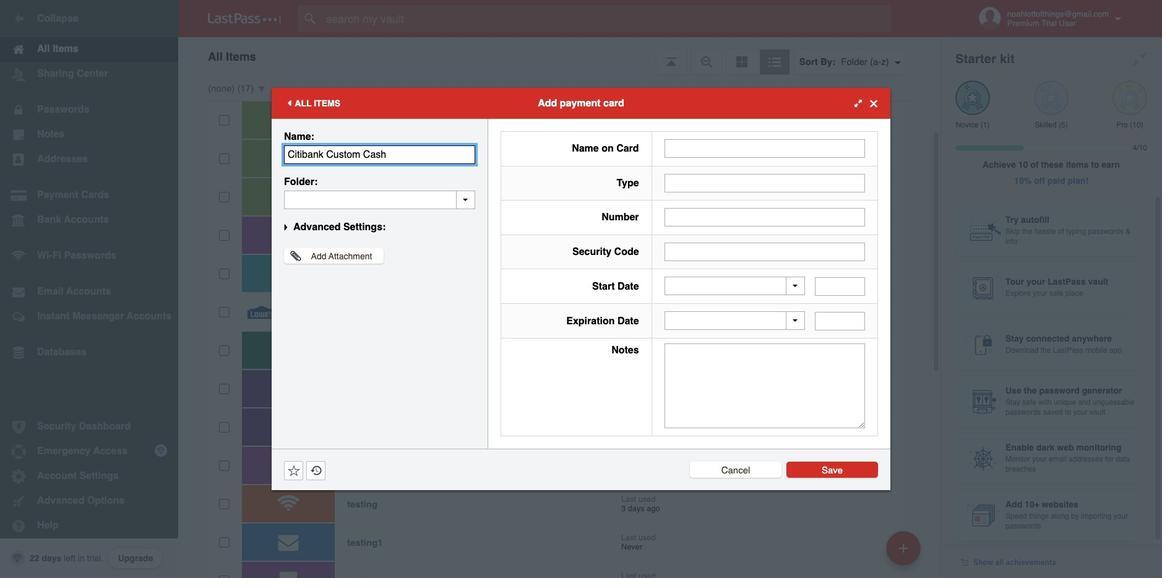 Task type: describe. For each thing, give the bounding box(es) containing it.
lastpass image
[[208, 13, 281, 24]]

main navigation navigation
[[0, 0, 178, 578]]



Task type: locate. For each thing, give the bounding box(es) containing it.
new item image
[[899, 544, 908, 552]]

Search search field
[[298, 5, 916, 32]]

search my vault text field
[[298, 5, 916, 32]]

None text field
[[665, 139, 865, 158], [284, 145, 475, 164], [284, 191, 475, 209], [665, 243, 865, 261], [815, 277, 865, 296], [665, 139, 865, 158], [284, 145, 475, 164], [284, 191, 475, 209], [665, 243, 865, 261], [815, 277, 865, 296]]

vault options navigation
[[178, 37, 941, 74]]

None text field
[[665, 174, 865, 192], [665, 208, 865, 227], [815, 312, 865, 330], [665, 344, 865, 428], [665, 174, 865, 192], [665, 208, 865, 227], [815, 312, 865, 330], [665, 344, 865, 428]]

new item navigation
[[882, 527, 929, 578]]

dialog
[[272, 88, 891, 490]]



